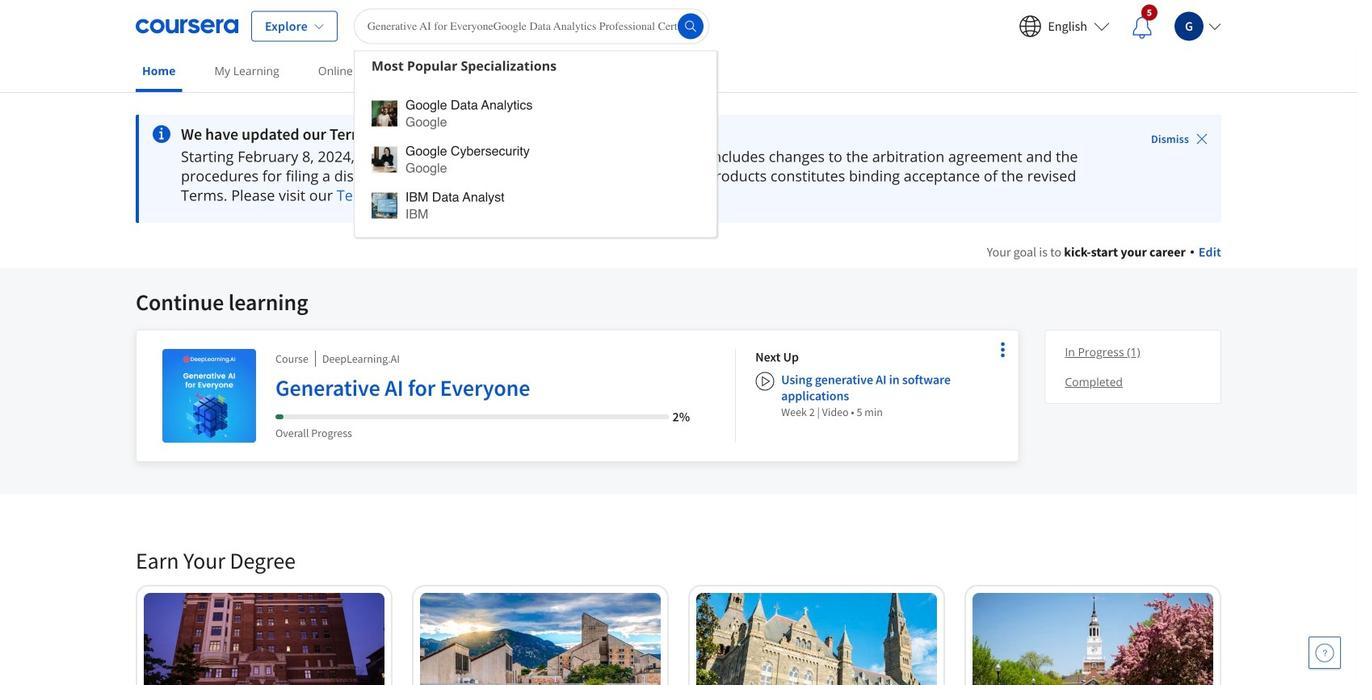 Task type: locate. For each thing, give the bounding box(es) containing it.
1 suggestion image image from the top
[[372, 101, 398, 126]]

1 vertical spatial suggestion image image
[[372, 147, 398, 173]]

main content
[[0, 95, 1358, 685]]

earn your degree collection element
[[126, 520, 1232, 685]]

list box
[[355, 80, 717, 237]]

What do you want to learn? text field
[[354, 8, 709, 44]]

2 vertical spatial suggestion image image
[[372, 193, 398, 219]]

suggestion image image
[[372, 101, 398, 126], [372, 147, 398, 173], [372, 193, 398, 219]]

generative ai for everyone image
[[162, 349, 256, 443]]

None search field
[[354, 8, 718, 238]]

3 suggestion image image from the top
[[372, 193, 398, 219]]

0 vertical spatial suggestion image image
[[372, 101, 398, 126]]



Task type: vqa. For each thing, say whether or not it's contained in the screenshot.
What do you want to learn? "text field"
yes



Task type: describe. For each thing, give the bounding box(es) containing it.
more option for generative ai for everyone image
[[992, 339, 1014, 361]]

help center image
[[1316, 643, 1335, 663]]

information: we have updated our terms of use element
[[181, 124, 1106, 144]]

coursera image
[[136, 13, 238, 39]]

2 suggestion image image from the top
[[372, 147, 398, 173]]



